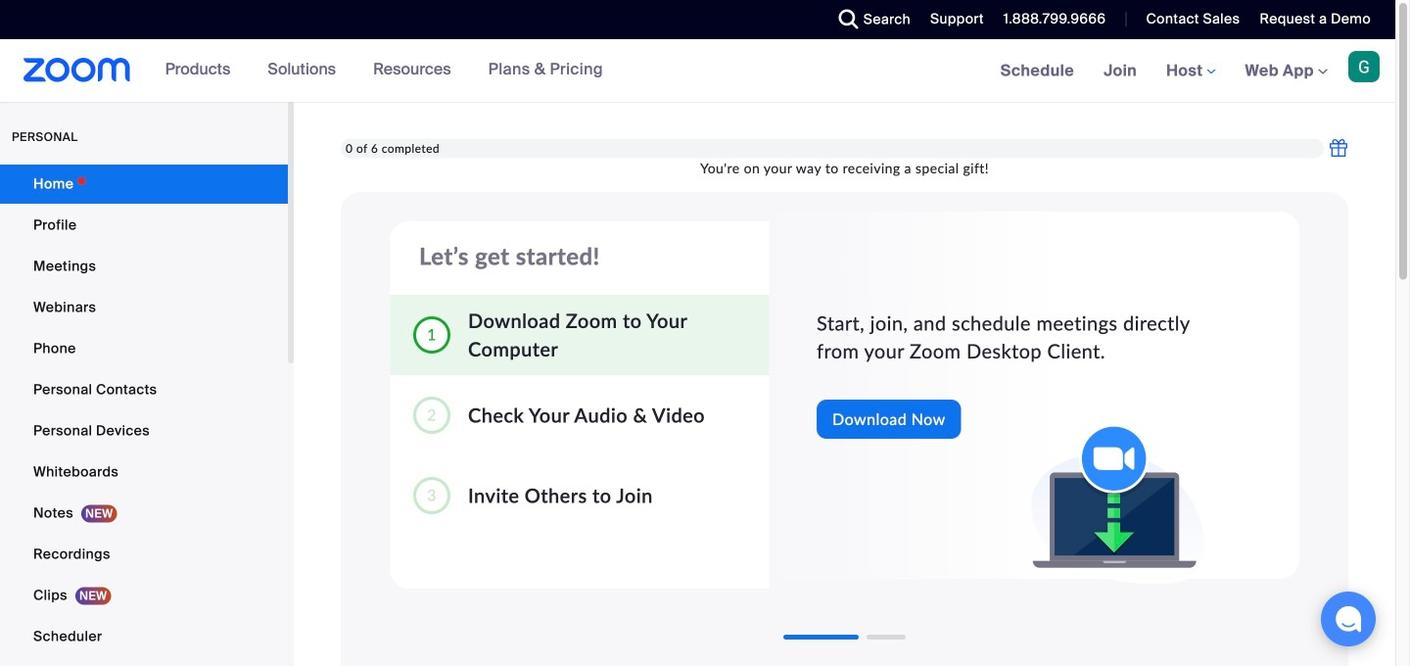 Task type: locate. For each thing, give the bounding box(es) containing it.
product information navigation
[[150, 39, 618, 102]]

meetings navigation
[[986, 39, 1396, 103]]

banner
[[0, 39, 1396, 103]]



Task type: vqa. For each thing, say whether or not it's contained in the screenshot.
"group"
no



Task type: describe. For each thing, give the bounding box(es) containing it.
personal menu menu
[[0, 165, 288, 666]]

profile picture image
[[1349, 51, 1380, 82]]

open chat image
[[1335, 605, 1362, 633]]

zoom logo image
[[24, 58, 131, 82]]



